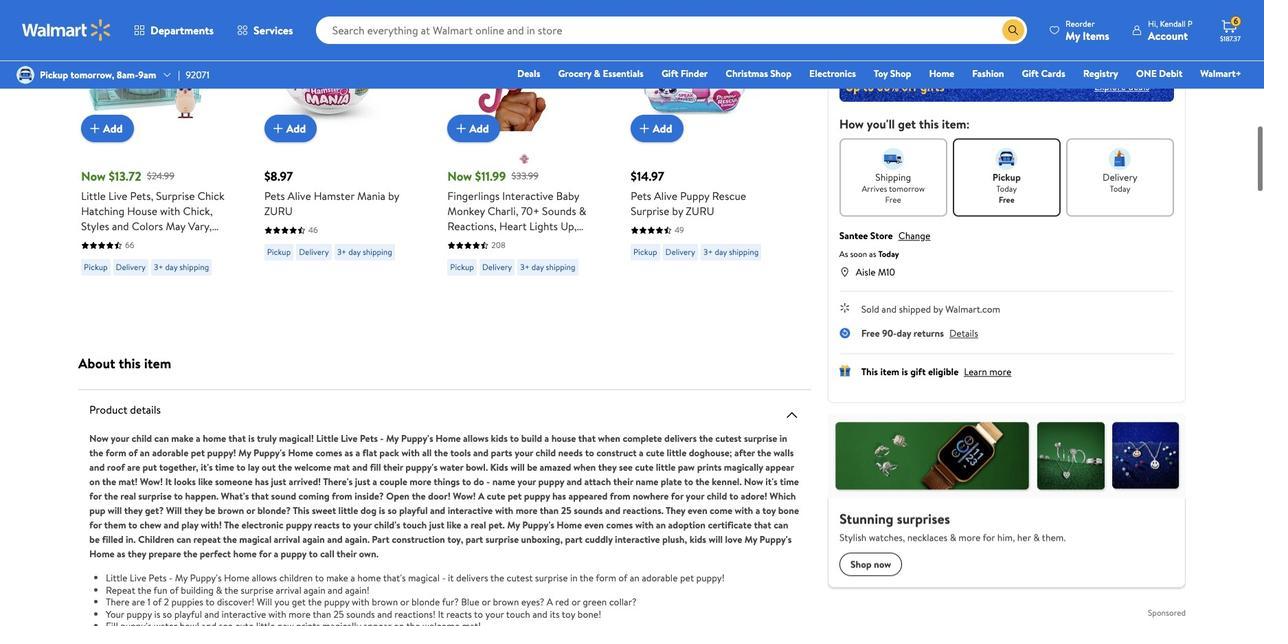 Task type: locate. For each thing, give the bounding box(es) containing it.
2 from from the left
[[610, 489, 631, 503]]

for up they
[[672, 489, 684, 503]]

2 add button from the left
[[264, 115, 317, 142]]

sounds inside now your child can make a home that is truly magical! little live pets - my puppy's home allows kids to build a house that when complete delivers the cutest surprise in the form of an adorable pet puppy! my puppy's home comes as a flat pack with all the tools and parts your child needs to construct a cute little doghouse; after the walls and roof are put together, it's time to lay out the welcome mat and fill their puppy's water bowl. kids will be amazed when they see cute little paw prints magically appear on the mat! wow! it looks like someone has just arrived! there's just a couple more things to do - name your puppy and attach their name plate to the kennel. now it's time for the real surprise to happen. what's that sound coming from inside? open the door! wow! a cute pet puppy has appeared from nowhere for your child to adore! which pup will they get? will they be brown or blonde? this sweet little dog is so playful and interactive with more than 25 sounds and reactions. they even come with a toy bone for them to chew and play with! the electronic puppy reacts to your child's touch just like a real pet. my puppy's home even comes with an adoption certificate that can be filled in. children can repeat the magical arrival again and again. part construction toy, part surprise unboxing, part cuddly interactive plush, kids will love my puppy's home as they prepare the perfect home for a puppy to call their own.
[[574, 504, 603, 518]]

and down door!
[[430, 504, 446, 518]]

gift
[[662, 67, 679, 80], [1023, 67, 1039, 80]]

0 horizontal spatial form
[[106, 446, 126, 460]]

1 horizontal spatial little
[[106, 571, 128, 585]]

so inside the little live pets - my puppy's home allows children to make a home that's magical - it delivers the cutest surprise in the form of an adorable pet puppy! repeat the fun of building & the surprise arrival again and again! there are 1 of 2 puppies to discover! will you get the puppy with brown or blonde fur? blue or brown eyes? a red or green collar? your puppy is so playful and interactive with more than 25 sounds and reactions! it reacts to your touch and its toy bone!
[[163, 607, 172, 621]]

product details
[[89, 402, 161, 417]]

purchased
[[881, 42, 918, 53]]

1 horizontal spatial this
[[920, 164, 939, 181]]

again
[[303, 533, 325, 547], [304, 583, 326, 597]]

2 vertical spatial child
[[707, 489, 728, 503]]

1 horizontal spatial than
[[540, 504, 559, 518]]

coming
[[299, 489, 330, 503]]

fun
[[154, 583, 167, 597]]

now for $11.99
[[448, 168, 472, 185]]

0 horizontal spatial delivers
[[456, 571, 489, 585]]

1 horizontal spatial it's
[[766, 475, 778, 489]]

learn more about strikethrough prices image
[[976, 5, 987, 16]]

mat
[[334, 461, 350, 474]]

& inside "link"
[[594, 67, 601, 80]]

surprise up the red
[[535, 571, 568, 585]]

2
[[164, 595, 169, 609]]

2 vertical spatial live
[[130, 571, 146, 585]]

1 vertical spatial comes
[[607, 518, 633, 532]]

together,
[[159, 461, 199, 474]]

allows up tools
[[463, 432, 489, 445]]

1 vertical spatial again
[[304, 583, 326, 597]]

0 horizontal spatial reacts
[[314, 518, 340, 532]]

0 vertical spatial than
[[540, 504, 559, 518]]

gift for gift cards
[[1023, 67, 1039, 80]]

1 vertical spatial 25
[[334, 607, 344, 621]]

little live pets, surprise chick hatching house with chick, styles and colors may vary, ages 5 image
[[81, 3, 209, 131]]

it inside now your child can make a home that is truly magical! little live pets - my puppy's home allows kids to build a house that when complete delivers the cutest surprise in the form of an adorable pet puppy! my puppy's home comes as a flat pack with all the tools and parts your child needs to construct a cute little doghouse; after the walls and roof are put together, it's time to lay out the welcome mat and fill their puppy's water bowl. kids will be amazed when they see cute little paw prints magically appear on the mat! wow! it looks like someone has just arrived! there's just a couple more things to do - name your puppy and attach their name plate to the kennel. now it's time for the real surprise to happen. what's that sound coming from inside? open the door! wow! a cute pet puppy has appeared from nowhere for your child to adore! which pup will they get? will they be brown or blonde? this sweet little dog is so playful and interactive with more than 25 sounds and reactions. they even come with a toy bone for them to chew and play with! the electronic puppy reacts to your child's touch just like a real pet. my puppy's home even comes with an adoption certificate that can be filled in. children can repeat the magical arrival again and again. part construction toy, part surprise unboxing, part cuddly interactive plush, kids will love my puppy's home as they prepare the perfect home for a puppy to call their own.
[[165, 475, 172, 489]]

grocery & essentials link
[[552, 66, 650, 81]]

free
[[886, 243, 902, 254], [862, 375, 880, 389]]

legal information image
[[944, 42, 955, 53]]

delivery down 46
[[299, 246, 329, 258]]

0 vertical spatial kids
[[491, 432, 508, 445]]

product group
[[81, 0, 234, 281], [264, 0, 417, 281], [448, 0, 601, 281], [631, 0, 784, 281]]

has down 'out'
[[255, 475, 269, 489]]

the up doghouse;
[[700, 432, 714, 445]]

4 product group from the left
[[631, 0, 784, 281]]

roof
[[107, 461, 125, 474]]

reacts
[[314, 518, 340, 532], [447, 607, 472, 621]]

live inside now your child can make a home that is truly magical! little live pets - my puppy's home allows kids to build a house that when complete delivers the cutest surprise in the form of an adorable pet puppy! my puppy's home comes as a flat pack with all the tools and parts your child needs to construct a cute little doghouse; after the walls and roof are put together, it's time to lay out the welcome mat and fill their puppy's water bowl. kids will be amazed when they see cute little paw prints magically appear on the mat! wow! it looks like someone has just arrived! there's just a couple more things to do - name your puppy and attach their name plate to the kennel. now it's time for the real surprise to happen. what's that sound coming from inside? open the door! wow! a cute pet puppy has appeared from nowhere for your child to adore! which pup will they get? will they be brown or blonde? this sweet little dog is so playful and interactive with more than 25 sounds and reactions. they even come with a toy bone for them to chew and play with! the electronic puppy reacts to your child's touch just like a real pet. my puppy's home even comes with an adoption certificate that can be filled in. children can repeat the magical arrival again and again. part construction toy, part surprise unboxing, part cuddly interactive plush, kids will love my puppy's home as they prepare the perfect home for a puppy to call their own.
[[341, 432, 358, 445]]

sounds inside the little live pets - my puppy's home allows children to make a home that's magical - it delivers the cutest surprise in the form of an adorable pet puppy! repeat the fun of building & the surprise arrival again and again! there are 1 of 2 puppies to discover! will you get the puppy with brown or blonde fur? blue or brown eyes? a red or green collar? your puppy is so playful and interactive with more than 25 sounds and reactions! it reacts to your touch and its toy bone!
[[346, 607, 375, 621]]

love
[[726, 533, 743, 547]]

1 vertical spatial make
[[326, 571, 348, 585]]

2 horizontal spatial child
[[707, 489, 728, 503]]

adorable
[[152, 446, 189, 460], [642, 571, 678, 585]]

open
[[386, 489, 410, 503]]

hamster
[[314, 188, 355, 203]]

| 92071
[[178, 68, 210, 82]]

intent image for delivery image
[[1110, 196, 1132, 218]]

2 vertical spatial interactive
[[222, 607, 266, 621]]

an up collar?
[[630, 571, 640, 585]]

a left the red
[[547, 595, 553, 609]]

little up the there
[[106, 571, 128, 585]]

interactive down "do"
[[448, 504, 493, 518]]

shop
[[771, 67, 792, 80], [891, 67, 912, 80]]

live inside the little live pets - my puppy's home allows children to make a home that's magical - it delivers the cutest surprise in the form of an adorable pet puppy! repeat the fun of building & the surprise arrival again and again! there are 1 of 2 puppies to discover! will you get the puppy with brown or blonde fur? blue or brown eyes? a red or green collar? your puppy is so playful and interactive with more than 25 sounds and reactions! it reacts to your touch and its toy bone!
[[130, 571, 146, 585]]

price
[[840, 42, 858, 53]]

again inside now your child can make a home that is truly magical! little live pets - my puppy's home allows kids to build a house that when complete delivers the cutest surprise in the form of an adorable pet puppy! my puppy's home comes as a flat pack with all the tools and parts your child needs to construct a cute little doghouse; after the walls and roof are put together, it's time to lay out the welcome mat and fill their puppy's water bowl. kids will be amazed when they see cute little paw prints magically appear on the mat! wow! it looks like someone has just arrived! there's just a couple more things to do - name your puppy and attach their name plate to the kennel. now it's time for the real surprise to happen. what's that sound coming from inside? open the door! wow! a cute pet puppy has appeared from nowhere for your child to adore! which pup will they get? will they be brown or blonde? this sweet little dog is so playful and interactive with more than 25 sounds and reactions. they even come with a toy bone for them to chew and play with! the electronic puppy reacts to your child's touch just like a real pet. my puppy's home even comes with an adoption certificate that can be filled in. children can repeat the magical arrival again and again. part construction toy, part surprise unboxing, part cuddly interactive plush, kids will love my puppy's home as they prepare the perfect home for a puppy to call their own.
[[303, 533, 325, 547]]

0 horizontal spatial adorable
[[152, 446, 189, 460]]

add for little live pets, surprise chick hatching house with chick, styles and colors may vary, ages 5 image
[[103, 121, 123, 136]]

surprise
[[744, 432, 778, 445], [138, 489, 172, 503], [486, 533, 519, 547], [535, 571, 568, 585], [241, 583, 274, 597]]

can
[[154, 432, 169, 445], [774, 518, 789, 532], [177, 533, 191, 547]]

for
[[89, 489, 102, 503], [672, 489, 684, 503], [89, 518, 102, 532], [259, 547, 272, 561]]

playful down open
[[399, 504, 428, 518]]

or
[[246, 504, 255, 518], [400, 595, 409, 609], [482, 595, 491, 609], [572, 595, 581, 609]]

0 horizontal spatial a
[[478, 489, 485, 503]]

2 horizontal spatial brown
[[493, 595, 519, 609]]

46
[[308, 224, 318, 236]]

2 horizontal spatial little
[[316, 432, 339, 445]]

unboxing,
[[521, 533, 563, 547]]

1 vertical spatial as
[[345, 446, 353, 460]]

a inside the little live pets - my puppy's home allows children to make a home that's magical - it delivers the cutest surprise in the form of an adorable pet puppy! repeat the fun of building & the surprise arrival again and again! there are 1 of 2 puppies to discover! will you get the puppy with brown or blonde fur? blue or brown eyes? a red or green collar? your puppy is so playful and interactive with more than 25 sounds and reactions! it reacts to your touch and its toy bone!
[[351, 571, 355, 585]]

1 horizontal spatial as
[[345, 446, 353, 460]]

surprise up after
[[744, 432, 778, 445]]

4 add button from the left
[[631, 115, 684, 142]]

pets down $8.97
[[264, 188, 285, 203]]

add button for pets alive hamster mania by zuru image
[[264, 115, 317, 142]]

surprise inside the "$14.97 pets alive puppy rescue surprise by zuru"
[[631, 203, 670, 219]]

and left again!
[[328, 583, 343, 597]]

gift left cards
[[1023, 67, 1039, 80]]

and up the "bowl."
[[474, 446, 489, 460]]

to left cart
[[919, 73, 929, 88]]

0 horizontal spatial just
[[271, 475, 287, 489]]

0 vertical spatial pet
[[191, 446, 205, 460]]

needs
[[559, 446, 583, 460]]

3 add button from the left
[[448, 115, 500, 142]]

by right mania
[[388, 188, 399, 203]]

be left filled
[[89, 533, 100, 547]]

add to cart image
[[87, 120, 103, 137], [270, 120, 286, 137], [637, 120, 653, 137]]

92071
[[186, 68, 210, 82]]

this left 'item:'
[[920, 164, 939, 181]]

shop right christmas
[[771, 67, 792, 80]]

reacts down sweet
[[314, 518, 340, 532]]

returns
[[914, 375, 945, 389]]

1 vertical spatial touch
[[506, 607, 531, 621]]

zuru inside the "$14.97 pets alive puppy rescue surprise by zuru"
[[686, 203, 715, 219]]

0 horizontal spatial allows
[[252, 571, 277, 585]]

2 horizontal spatial live
[[341, 432, 358, 445]]

0 horizontal spatial interactive
[[222, 607, 266, 621]]

1 vertical spatial when
[[598, 432, 621, 445]]

adore!
[[741, 489, 768, 503]]

1 horizontal spatial shop
[[891, 67, 912, 80]]

kids up "parts"
[[491, 432, 508, 445]]

kids down adoption
[[690, 533, 707, 547]]

 image
[[16, 66, 34, 84]]

1 horizontal spatial &
[[579, 203, 587, 219]]

0 horizontal spatial by
[[388, 188, 399, 203]]

free inside shipping arrives tomorrow free
[[886, 243, 902, 254]]

arrival inside now your child can make a home that is truly magical! little live pets - my puppy's home allows kids to build a house that when complete delivers the cutest surprise in the form of an adorable pet puppy! my puppy's home comes as a flat pack with all the tools and parts your child needs to construct a cute little doghouse; after the walls and roof are put together, it's time to lay out the welcome mat and fill their puppy's water bowl. kids will be amazed when they see cute little paw prints magically appear on the mat! wow! it looks like someone has just arrived! there's just a couple more things to do - name your puppy and attach their name plate to the kennel. now it's time for the real surprise to happen. what's that sound coming from inside? open the door! wow! a cute pet puppy has appeared from nowhere for your child to adore! which pup will they get? will they be brown or blonde? this sweet little dog is so playful and interactive with more than 25 sounds and reactions. they even come with a toy bone for them to chew and play with! the electronic puppy reacts to your child's touch just like a real pet. my puppy's home even comes with an adoption certificate that can be filled in. children can repeat the magical arrival again and again. part construction toy, part surprise unboxing, part cuddly interactive plush, kids will love my puppy's home as they prepare the perfect home for a puppy to call their own.
[[274, 533, 300, 547]]

fashion
[[973, 67, 1005, 80]]

make inside the little live pets - my puppy's home allows children to make a home that's magical - it delivers the cutest surprise in the form of an adorable pet puppy! repeat the fun of building & the surprise arrival again and again! there are 1 of 2 puppies to discover! will you get the puppy with brown or blonde fur? blue or brown eyes? a red or green collar? your puppy is so playful and interactive with more than 25 sounds and reactions! it reacts to your touch and its toy bone!
[[326, 571, 348, 585]]

touch left its
[[506, 607, 531, 621]]

1 horizontal spatial time
[[780, 475, 799, 489]]

gift
[[911, 414, 926, 427]]

an up the plush,
[[656, 518, 666, 532]]

1 vertical spatial will
[[108, 504, 122, 518]]

1 vertical spatial get
[[292, 595, 306, 609]]

cart
[[932, 73, 951, 88]]

adorable up together,
[[152, 446, 189, 460]]

with down reactions.
[[636, 518, 654, 532]]

home inside "link"
[[930, 67, 955, 80]]

3 add to cart image from the left
[[637, 120, 653, 137]]

gift cards
[[1023, 67, 1066, 80]]

are up mat!
[[127, 461, 140, 474]]

25 right you
[[334, 607, 344, 621]]

shipping down mania
[[363, 246, 392, 258]]

1 horizontal spatial an
[[630, 571, 640, 585]]

add to cart
[[896, 73, 951, 88]]

product
[[89, 402, 128, 417]]

2 vertical spatial little
[[339, 504, 358, 518]]

by right shipped
[[934, 351, 944, 365]]

brown inside now your child can make a home that is truly magical! little live pets - my puppy's home allows kids to build a house that when complete delivers the cutest surprise in the form of an adorable pet puppy! my puppy's home comes as a flat pack with all the tools and parts your child needs to construct a cute little doghouse; after the walls and roof are put together, it's time to lay out the welcome mat and fill their puppy's water bowl. kids will be amazed when they see cute little paw prints magically appear on the mat! wow! it looks like someone has just arrived! there's just a couple more things to do - name your puppy and attach their name plate to the kennel. now it's time for the real surprise to happen. what's that sound coming from inside? open the door! wow! a cute pet puppy has appeared from nowhere for your child to adore! which pup will they get? will they be brown or blonde? this sweet little dog is so playful and interactive with more than 25 sounds and reactions. they even come with a toy bone for them to chew and play with! the electronic puppy reacts to your child's touch just like a real pet. my puppy's home even comes with an adoption certificate that can be filled in. children can repeat the magical arrival again and again. part construction toy, part surprise unboxing, part cuddly interactive plush, kids will love my puppy's home as they prepare the perfect home for a puppy to call their own.
[[218, 504, 244, 518]]

1 shop from the left
[[771, 67, 792, 80]]

to left "do"
[[462, 475, 471, 489]]

get inside the little live pets - my puppy's home allows children to make a home that's magical - it delivers the cutest surprise in the form of an adorable pet puppy! repeat the fun of building & the surprise arrival again and again! there are 1 of 2 puppies to discover! will you get the puppy with brown or blonde fur? blue or brown eyes? a red or green collar? your puppy is so playful and interactive with more than 25 sounds and reactions! it reacts to your touch and its toy bone!
[[292, 595, 306, 609]]

details
[[950, 375, 979, 389]]

little up plate
[[656, 461, 676, 474]]

1 add button from the left
[[81, 115, 134, 142]]

1 vertical spatial pet
[[508, 489, 522, 503]]

do
[[474, 475, 484, 489]]

discover!
[[217, 595, 255, 609]]

2 add to cart image from the left
[[270, 120, 286, 137]]

0 horizontal spatial magical
[[239, 533, 272, 547]]

0 vertical spatial allows
[[463, 432, 489, 445]]

by up 49
[[673, 203, 684, 219]]

this down coming
[[293, 504, 310, 518]]

shop inside christmas shop link
[[771, 67, 792, 80]]

pets inside now your child can make a home that is truly magical! little live pets - my puppy's home allows kids to build a house that when complete delivers the cutest surprise in the form of an adorable pet puppy! my puppy's home comes as a flat pack with all the tools and parts your child needs to construct a cute little doghouse; after the walls and roof are put together, it's time to lay out the welcome mat and fill their puppy's water bowl. kids will be amazed when they see cute little paw prints magically appear on the mat! wow! it looks like someone has just arrived! there's just a couple more things to do - name your puppy and attach their name plate to the kennel. now it's time for the real surprise to happen. what's that sound coming from inside? open the door! wow! a cute pet puppy has appeared from nowhere for your child to adore! which pup will they get? will they be brown or blonde? this sweet little dog is so playful and interactive with more than 25 sounds and reactions. they even come with a toy bone for them to chew and play with! the electronic puppy reacts to your child's touch just like a real pet. my puppy's home even comes with an adoption certificate that can be filled in. children can repeat the magical arrival again and again. part construction toy, part surprise unboxing, part cuddly interactive plush, kids will love my puppy's home as they prepare the perfect home for a puppy to call their own.
[[360, 432, 378, 445]]

0 horizontal spatial from
[[332, 489, 353, 503]]

$11.99
[[475, 168, 506, 185]]

add to cart image for $14.97
[[637, 120, 653, 137]]

1 product group from the left
[[81, 0, 234, 281]]

alive inside the "$14.97 pets alive puppy rescue surprise by zuru"
[[654, 188, 678, 203]]

0 horizontal spatial it
[[165, 475, 172, 489]]

your
[[106, 607, 124, 621]]

name
[[493, 475, 515, 489], [636, 475, 659, 489]]

2 horizontal spatial be
[[527, 461, 538, 474]]

1 vertical spatial this
[[293, 504, 310, 518]]

home inside the little live pets - my puppy's home allows children to make a home that's magical - it delivers the cutest surprise in the form of an adorable pet puppy! repeat the fun of building & the surprise arrival again and again! there are 1 of 2 puppies to discover! will you get the puppy with brown or blonde fur? blue or brown eyes? a red or green collar? your puppy is so playful and interactive with more than 25 sounds and reactions! it reacts to your touch and its toy bone!
[[224, 571, 250, 585]]

day down rescue
[[715, 246, 728, 258]]

and inside now $13.72 $24.99 little live pets, surprise chick hatching house with chick, styles and colors may vary, ages 5
[[112, 219, 129, 234]]

tools
[[451, 446, 471, 460]]

0 horizontal spatial &
[[216, 583, 222, 597]]

nowhere
[[633, 489, 669, 503]]

home right the perfect
[[233, 547, 257, 561]]

1 zuru from the left
[[264, 203, 293, 219]]

0 horizontal spatial brown
[[218, 504, 244, 518]]

adorable inside the little live pets - my puppy's home allows children to make a home that's magical - it delivers the cutest surprise in the form of an adorable pet puppy! repeat the fun of building & the surprise arrival again and again! there are 1 of 2 puppies to discover! will you get the puppy with brown or blonde fur? blue or brown eyes? a red or green collar? your puppy is so playful and interactive with more than 25 sounds and reactions! it reacts to your touch and its toy bone!
[[642, 571, 678, 585]]

-
[[380, 432, 384, 445], [487, 475, 490, 489], [169, 571, 173, 585], [442, 571, 446, 585]]

or up electronic
[[246, 504, 255, 518]]

than up "unboxing,"
[[540, 504, 559, 518]]

can down the play
[[177, 533, 191, 547]]

real down mat!
[[120, 489, 136, 503]]

2 zuru from the left
[[686, 203, 715, 219]]

0 vertical spatial little
[[81, 188, 106, 203]]

0 vertical spatial sounds
[[574, 504, 603, 518]]

1 vertical spatial this
[[119, 354, 141, 373]]

1 name from the left
[[493, 475, 515, 489]]

this inside now your child can make a home that is truly magical! little live pets - my puppy's home allows kids to build a house that when complete delivers the cutest surprise in the form of an adorable pet puppy! my puppy's home comes as a flat pack with all the tools and parts your child needs to construct a cute little doghouse; after the walls and roof are put together, it's time to lay out the welcome mat and fill their puppy's water bowl. kids will be amazed when they see cute little paw prints magically appear on the mat! wow! it looks like someone has just arrived! there's just a couple more things to do - name your puppy and attach their name plate to the kennel. now it's time for the real surprise to happen. what's that sound coming from inside? open the door! wow! a cute pet puppy has appeared from nowhere for your child to adore! which pup will they get? will they be brown or blonde? this sweet little dog is so playful and interactive with more than 25 sounds and reactions. they even come with a toy bone for them to chew and play with! the electronic puppy reacts to your child's touch just like a real pet. my puppy's home even comes with an adoption certificate that can be filled in. children can repeat the magical arrival again and again. part construction toy, part surprise unboxing, part cuddly interactive plush, kids will love my puppy's home as they prepare the perfect home for a puppy to call their own.
[[293, 504, 310, 518]]

item left the gift
[[881, 414, 900, 427]]

0 vertical spatial form
[[106, 446, 126, 460]]

deals link
[[511, 66, 547, 81]]

0 vertical spatial reacts
[[314, 518, 340, 532]]

play
[[182, 518, 199, 532]]

christmas shop link
[[720, 66, 798, 81]]

home up the someone
[[203, 432, 226, 445]]

0 horizontal spatial it's
[[201, 461, 213, 474]]

free down the shipping
[[886, 243, 902, 254]]

1 gift from the left
[[662, 67, 679, 80]]

1 vertical spatial an
[[656, 518, 666, 532]]

the up on
[[89, 446, 103, 460]]

puppy
[[539, 475, 565, 489], [524, 489, 550, 503], [286, 518, 312, 532], [281, 547, 307, 561], [324, 595, 350, 609], [127, 607, 152, 621]]

your inside the little live pets - my puppy's home allows children to make a home that's magical - it delivers the cutest surprise in the form of an adorable pet puppy! repeat the fun of building & the surprise arrival again and again! there are 1 of 2 puppies to discover! will you get the puppy with brown or blonde fur? blue or brown eyes? a red or green collar? your puppy is so playful and interactive with more than 25 sounds and reactions! it reacts to your touch and its toy bone!
[[486, 607, 504, 621]]

services button
[[226, 14, 305, 47]]

add to cart image up $14.97
[[637, 120, 653, 137]]

1 horizontal spatial will
[[257, 595, 272, 609]]

pet.
[[489, 518, 505, 532]]

1 vertical spatial so
[[163, 607, 172, 621]]

0 vertical spatial will
[[166, 504, 182, 518]]

interactive left you
[[222, 607, 266, 621]]

truly
[[257, 432, 277, 445]]

1 vertical spatial can
[[774, 518, 789, 532]]

0 vertical spatial home
[[203, 432, 226, 445]]

0 vertical spatial free
[[886, 243, 902, 254]]

alive for $8.97
[[288, 188, 311, 203]]

the right all at the bottom left of page
[[434, 446, 448, 460]]

electronic
[[242, 518, 284, 532]]

delivers inside now your child can make a home that is truly magical! little live pets - my puppy's home allows kids to build a house that when complete delivers the cutest surprise in the form of an adorable pet puppy! my puppy's home comes as a flat pack with all the tools and parts your child needs to construct a cute little doghouse; after the walls and roof are put together, it's time to lay out the welcome mat and fill their puppy's water bowl. kids will be amazed when they see cute little paw prints magically appear on the mat! wow! it looks like someone has just arrived! there's just a couple more things to do - name your puppy and attach their name plate to the kennel. now it's time for the real surprise to happen. what's that sound coming from inside? open the door! wow! a cute pet puppy has appeared from nowhere for your child to adore! which pup will they get? will they be brown or blonde? this sweet little dog is so playful and interactive with more than 25 sounds and reactions. they even come with a toy bone for them to chew and play with! the electronic puppy reacts to your child's touch just like a real pet. my puppy's home even comes with an adoption certificate that can be filled in. children can repeat the magical arrival again and again. part construction toy, part surprise unboxing, part cuddly interactive plush, kids will love my puppy's home as they prepare the perfect home for a puppy to call their own.
[[665, 432, 697, 445]]

3 product group from the left
[[448, 0, 601, 281]]

is right dog
[[379, 504, 386, 518]]

make inside now your child can make a home that is truly magical! little live pets - my puppy's home allows kids to build a house that when complete delivers the cutest surprise in the form of an adorable pet puppy! my puppy's home comes as a flat pack with all the tools and parts your child needs to construct a cute little doghouse; after the walls and roof are put together, it's time to lay out the welcome mat and fill their puppy's water bowl. kids will be amazed when they see cute little paw prints magically appear on the mat! wow! it looks like someone has just arrived! there's just a couple more things to do - name your puppy and attach their name plate to the kennel. now it's time for the real surprise to happen. what's that sound coming from inside? open the door! wow! a cute pet puppy has appeared from nowhere for your child to adore! which pup will they get? will they be brown or blonde? this sweet little dog is so playful and interactive with more than 25 sounds and reactions. they even come with a toy bone for them to chew and play with! the electronic puppy reacts to your child's touch just like a real pet. my puppy's home even comes with an adoption certificate that can be filled in. children can repeat the magical arrival again and again. part construction toy, part surprise unboxing, part cuddly interactive plush, kids will love my puppy's home as they prepare the perfect home for a puppy to call their own.
[[171, 432, 194, 445]]

intent image for pickup image
[[996, 196, 1018, 218]]

will right kids
[[511, 461, 525, 474]]

amazed
[[540, 461, 572, 474]]

add button up $14.97
[[631, 115, 684, 142]]

1 vertical spatial it
[[438, 607, 444, 621]]

or inside now your child can make a home that is truly magical! little live pets - my puppy's home allows kids to build a house that when complete delivers the cutest surprise in the form of an adorable pet puppy! my puppy's home comes as a flat pack with all the tools and parts your child needs to construct a cute little doghouse; after the walls and roof are put together, it's time to lay out the welcome mat and fill their puppy's water bowl. kids will be amazed when they see cute little paw prints magically appear on the mat! wow! it looks like someone has just arrived! there's just a couple more things to do - name your puppy and attach their name plate to the kennel. now it's time for the real surprise to happen. what's that sound coming from inside? open the door! wow! a cute pet puppy has appeared from nowhere for your child to adore! which pup will they get? will they be brown or blonde? this sweet little dog is so playful and interactive with more than 25 sounds and reactions. they even come with a toy bone for them to chew and play with! the electronic puppy reacts to your child's touch just like a real pet. my puppy's home even comes with an adoption certificate that can be filled in. children can repeat the magical arrival again and again. part construction toy, part surprise unboxing, part cuddly interactive plush, kids will love my puppy's home as they prepare the perfect home for a puppy to call their own.
[[246, 504, 255, 518]]

0 vertical spatial puppy!
[[207, 446, 236, 460]]

2 gift from the left
[[1023, 67, 1039, 80]]

touch
[[403, 518, 427, 532], [506, 607, 531, 621]]

now inside now $13.72 $24.99 little live pets, surprise chick hatching house with chick, styles and colors may vary, ages 5
[[81, 168, 106, 185]]

allows
[[463, 432, 489, 445], [252, 571, 277, 585]]

from down the attach
[[610, 489, 631, 503]]

2 shop from the left
[[891, 67, 912, 80]]

sold
[[862, 351, 880, 365]]

a down again.
[[351, 571, 355, 585]]

1 horizontal spatial cutest
[[716, 432, 742, 445]]

0 vertical spatial will
[[511, 461, 525, 474]]

magical up blonde at the left of page
[[408, 571, 440, 585]]

0 vertical spatial arrival
[[274, 533, 300, 547]]

p
[[1188, 18, 1193, 29]]

home inside the little live pets - my puppy's home allows children to make a home that's magical - it delivers the cutest surprise in the form of an adorable pet puppy! repeat the fun of building & the surprise arrival again and again! there are 1 of 2 puppies to discover! will you get the puppy with brown or blonde fur? blue or brown eyes? a red or green collar? your puppy is so playful and interactive with more than 25 sounds and reactions! it reacts to your touch and its toy bone!
[[358, 571, 381, 585]]

3+ down reacts in the left of the page
[[521, 261, 530, 273]]

now for your
[[89, 432, 109, 445]]

0 vertical spatial delivers
[[665, 432, 697, 445]]

make down call
[[326, 571, 348, 585]]

brown down that's
[[372, 595, 398, 609]]

collar?
[[609, 595, 637, 609]]

2 vertical spatial home
[[358, 571, 381, 585]]

with down children
[[269, 607, 286, 621]]

1 vertical spatial a
[[547, 595, 553, 609]]

will left love
[[709, 533, 723, 547]]

now down product
[[89, 432, 109, 445]]

reactions,
[[448, 219, 497, 234]]

with up the pet.
[[495, 504, 514, 518]]

0 vertical spatial can
[[154, 432, 169, 445]]

0 horizontal spatial little
[[81, 188, 106, 203]]

1 from from the left
[[332, 489, 353, 503]]

learn more button
[[965, 414, 1012, 427]]

now inside now $11.99 $33.99 fingerlings interactive baby monkey charli, 70+ sounds & reactions, heart lights up, fuzzy faux fur, reacts to touch (ages 5+)
[[448, 168, 472, 185]]

2 horizontal spatial add to cart image
[[637, 120, 653, 137]]

3+
[[337, 246, 347, 258], [704, 246, 713, 258], [154, 261, 163, 273], [521, 261, 530, 273]]

are inside the little live pets - my puppy's home allows children to make a home that's magical - it delivers the cutest surprise in the form of an adorable pet puppy! repeat the fun of building & the surprise arrival again and again! there are 1 of 2 puppies to discover! will you get the puppy with brown or blonde fur? blue or brown eyes? a red or green collar? your puppy is so playful and interactive with more than 25 sounds and reactions! it reacts to your touch and its toy bone!
[[132, 595, 145, 609]]

1 alive from the left
[[288, 188, 311, 203]]

their down see
[[614, 475, 634, 489]]

2 vertical spatial &
[[216, 583, 222, 597]]

toy inside now your child can make a home that is truly magical! little live pets - my puppy's home allows kids to build a house that when complete delivers the cutest surprise in the form of an adorable pet puppy! my puppy's home comes as a flat pack with all the tools and parts your child needs to construct a cute little doghouse; after the walls and roof are put together, it's time to lay out the welcome mat and fill their puppy's water bowl. kids will be amazed when they see cute little paw prints magically appear on the mat! wow! it looks like someone has just arrived! there's just a couple more things to do - name your puppy and attach their name plate to the kennel. now it's time for the real surprise to happen. what's that sound coming from inside? open the door! wow! a cute pet puppy has appeared from nowhere for your child to adore! which pup will they get? will they be brown or blonde? this sweet little dog is so playful and interactive with more than 25 sounds and reactions. they even come with a toy bone for them to chew and play with! the electronic puppy reacts to your child's touch just like a real pet. my puppy's home even comes with an adoption certificate that can be filled in. children can repeat the magical arrival again and again. part construction toy, part surprise unboxing, part cuddly interactive plush, kids will love my puppy's home as they prepare the perfect home for a puppy to call their own.
[[763, 504, 776, 518]]

that up needs
[[579, 432, 596, 445]]

home
[[930, 67, 955, 80], [436, 432, 461, 445], [288, 446, 313, 460], [557, 518, 582, 532], [89, 547, 115, 561], [224, 571, 250, 585]]

kids
[[491, 461, 509, 474]]

are
[[127, 461, 140, 474], [132, 595, 145, 609]]

0 horizontal spatial cutest
[[507, 571, 533, 585]]

2 vertical spatial pet
[[680, 571, 694, 585]]

& right building
[[216, 583, 222, 597]]

be up with!
[[205, 504, 216, 518]]

2 alive from the left
[[654, 188, 678, 203]]

all
[[422, 446, 432, 460]]

gift for gift finder
[[662, 67, 679, 80]]

25 inside the little live pets - my puppy's home allows children to make a home that's magical - it delivers the cutest surprise in the form of an adorable pet puppy! repeat the fun of building & the surprise arrival again and again! there are 1 of 2 puppies to discover! will you get the puppy with brown or blonde fur? blue or brown eyes? a red or green collar? your puppy is so playful and interactive with more than 25 sounds and reactions! it reacts to your touch and its toy bone!
[[334, 607, 344, 621]]

add button for pets alive puppy rescue surprise by zuru image
[[631, 115, 684, 142]]

- up pack
[[380, 432, 384, 445]]

2 vertical spatial little
[[106, 571, 128, 585]]

pickup inside pickup "button"
[[993, 219, 1021, 233]]

more
[[990, 414, 1012, 427], [410, 475, 432, 489], [516, 504, 538, 518], [289, 607, 311, 621]]

now up fingerlings at the left top of page
[[448, 168, 472, 185]]

to right fur? at left bottom
[[474, 607, 483, 621]]

pets inside $8.97 pets alive hamster mania by zuru
[[264, 188, 285, 203]]

now $11.99 $33.99 fingerlings interactive baby monkey charli, 70+ sounds & reactions, heart lights up, fuzzy faux fur, reacts to touch (ages 5+)
[[448, 168, 597, 264]]

again up call
[[303, 533, 325, 547]]

add for pets alive hamster mania by zuru image
[[286, 121, 306, 136]]

delivers inside the little live pets - my puppy's home allows children to make a home that's magical - it delivers the cutest surprise in the form of an adorable pet puppy! repeat the fun of building & the surprise arrival again and again! there are 1 of 2 puppies to discover! will you get the puppy with brown or blonde fur? blue or brown eyes? a red or green collar? your puppy is so playful and interactive with more than 25 sounds and reactions! it reacts to your touch and its toy bone!
[[456, 571, 489, 585]]

my inside reorder my items
[[1066, 28, 1081, 43]]

shop inside toy shop link
[[891, 67, 912, 80]]

0 vertical spatial wow!
[[140, 475, 163, 489]]

adorable inside now your child can make a home that is truly magical! little live pets - my puppy's home allows kids to build a house that when complete delivers the cutest surprise in the form of an adorable pet puppy! my puppy's home comes as a flat pack with all the tools and parts your child needs to construct a cute little doghouse; after the walls and roof are put together, it's time to lay out the welcome mat and fill their puppy's water bowl. kids will be amazed when they see cute little paw prints magically appear on the mat! wow! it looks like someone has just arrived! there's just a couple more things to do - name your puppy and attach their name plate to the kennel. now it's time for the real surprise to happen. what's that sound coming from inside? open the door! wow! a cute pet puppy has appeared from nowhere for your child to adore! which pup will they get? will they be brown or blonde? this sweet little dog is so playful and interactive with more than 25 sounds and reactions. they even come with a toy bone for them to chew and play with! the electronic puppy reacts to your child's touch just like a real pet. my puppy's home even comes with an adoption certificate that can be filled in. children can repeat the magical arrival again and again. part construction toy, part surprise unboxing, part cuddly interactive plush, kids will love my puppy's home as they prepare the perfect home for a puppy to call their own.
[[152, 446, 189, 460]]

touch up construction
[[403, 518, 427, 532]]

an inside the little live pets - my puppy's home allows children to make a home that's magical - it delivers the cutest surprise in the form of an adorable pet puppy! repeat the fun of building & the surprise arrival again and again! there are 1 of 2 puppies to discover! will you get the puppy with brown or blonde fur? blue or brown eyes? a red or green collar? your puppy is so playful and interactive with more than 25 sounds and reactions! it reacts to your touch and its toy bone!
[[630, 571, 640, 585]]

pets inside the "$14.97 pets alive puppy rescue surprise by zuru"
[[631, 188, 652, 203]]

it
[[165, 475, 172, 489], [438, 607, 444, 621]]

to up again.
[[342, 518, 351, 532]]

how you'll get this item:
[[840, 164, 970, 181]]

add
[[896, 73, 916, 88], [103, 121, 123, 136], [286, 121, 306, 136], [470, 121, 489, 136], [653, 121, 673, 136]]

1 horizontal spatial magical
[[408, 571, 440, 585]]

debit
[[1160, 67, 1183, 80]]

0 vertical spatial magical
[[239, 533, 272, 547]]

it's
[[201, 461, 213, 474], [766, 475, 778, 489]]

a inside now your child can make a home that is truly magical! little live pets - my puppy's home allows kids to build a house that when complete delivers the cutest surprise in the form of an adorable pet puppy! my puppy's home comes as a flat pack with all the tools and parts your child needs to construct a cute little doghouse; after the walls and roof are put together, it's time to lay out the welcome mat and fill their puppy's water bowl. kids will be amazed when they see cute little paw prints magically appear on the mat! wow! it looks like someone has just arrived! there's just a couple more things to do - name your puppy and attach their name plate to the kennel. now it's time for the real surprise to happen. what's that sound coming from inside? open the door! wow! a cute pet puppy has appeared from nowhere for your child to adore! which pup will they get? will they be brown or blonde? this sweet little dog is so playful and interactive with more than 25 sounds and reactions. they even come with a toy bone for them to chew and play with! the electronic puppy reacts to your child's touch just like a real pet. my puppy's home even comes with an adoption certificate that can be filled in. children can repeat the magical arrival again and again. part construction toy, part surprise unboxing, part cuddly interactive plush, kids will love my puppy's home as they prepare the perfect home for a puppy to call their own.
[[478, 489, 485, 503]]

more inside the little live pets - my puppy's home allows children to make a home that's magical - it delivers the cutest surprise in the form of an adorable pet puppy! repeat the fun of building & the surprise arrival again and again! there are 1 of 2 puppies to discover! will you get the puppy with brown or blonde fur? blue or brown eyes? a red or green collar? your puppy is so playful and interactive with more than 25 sounds and reactions! it reacts to your touch and its toy bone!
[[289, 607, 311, 621]]

pets alive puppy rescue surprise by zuru image
[[631, 3, 759, 131]]

and up appeared
[[567, 475, 582, 489]]

toy inside the little live pets - my puppy's home allows children to make a home that's magical - it delivers the cutest surprise in the form of an adorable pet puppy! repeat the fun of building & the surprise arrival again and again! there are 1 of 2 puppies to discover! will you get the puppy with brown or blonde fur? blue or brown eyes? a red or green collar? your puppy is so playful and interactive with more than 25 sounds and reactions! it reacts to your touch and its toy bone!
[[562, 607, 576, 621]]

pets down $14.97
[[631, 188, 652, 203]]

reactions!
[[395, 607, 436, 621]]

0 horizontal spatial has
[[255, 475, 269, 489]]

day
[[349, 246, 361, 258], [715, 246, 728, 258], [165, 261, 178, 273], [532, 261, 544, 273], [897, 375, 912, 389]]

1 vertical spatial allows
[[252, 571, 277, 585]]

charli,
[[488, 203, 519, 219]]

will up them
[[108, 504, 122, 518]]

electronics
[[810, 67, 857, 80]]

1 horizontal spatial touch
[[506, 607, 531, 621]]

in inside now your child can make a home that is truly magical! little live pets - my puppy's home allows kids to build a house that when complete delivers the cutest surprise in the form of an adorable pet puppy! my puppy's home comes as a flat pack with all the tools and parts your child needs to construct a cute little doghouse; after the walls and roof are put together, it's time to lay out the welcome mat and fill their puppy's water bowl. kids will be amazed when they see cute little paw prints magically appear on the mat! wow! it looks like someone has just arrived! there's just a couple more things to do - name your puppy and attach their name plate to the kennel. now it's time for the real surprise to happen. what's that sound coming from inside? open the door! wow! a cute pet puppy has appeared from nowhere for your child to adore! which pup will they get? will they be brown or blonde? this sweet little dog is so playful and interactive with more than 25 sounds and reactions. they even come with a toy bone for them to chew and play with! the electronic puppy reacts to your child's touch just like a real pet. my puppy's home even comes with an adoption certificate that can be filled in. children can repeat the magical arrival again and again. part construction toy, part surprise unboxing, part cuddly interactive plush, kids will love my puppy's home as they prepare the perfect home for a puppy to call their own.
[[780, 432, 788, 445]]

1 horizontal spatial just
[[355, 475, 370, 489]]

magical
[[239, 533, 272, 547], [408, 571, 440, 585]]

2 vertical spatial can
[[177, 533, 191, 547]]

0 vertical spatial item
[[144, 354, 171, 373]]

shop right toy
[[891, 67, 912, 80]]

allows inside the little live pets - my puppy's home allows children to make a home that's magical - it delivers the cutest surprise in the form of an adorable pet puppy! repeat the fun of building & the surprise arrival again and again! there are 1 of 2 puppies to discover! will you get the puppy with brown or blonde fur? blue or brown eyes? a red or green collar? your puppy is so playful and interactive with more than 25 sounds and reactions! it reacts to your touch and its toy bone!
[[252, 571, 277, 585]]

form inside the little live pets - my puppy's home allows children to make a home that's magical - it delivers the cutest surprise in the form of an adorable pet puppy! repeat the fun of building & the surprise arrival again and again! there are 1 of 2 puppies to discover! will you get the puppy with brown or blonde fur? blue or brown eyes? a red or green collar? your puppy is so playful and interactive with more than 25 sounds and reactions! it reacts to your touch and its toy bone!
[[596, 571, 617, 585]]

to
[[919, 73, 929, 88], [556, 234, 566, 249], [510, 432, 519, 445], [585, 446, 594, 460], [237, 461, 246, 474], [462, 475, 471, 489], [685, 475, 694, 489], [174, 489, 183, 503], [730, 489, 739, 503], [128, 518, 137, 532], [342, 518, 351, 532], [309, 547, 318, 561], [315, 571, 324, 585], [206, 595, 215, 609], [474, 607, 483, 621]]

the down the
[[223, 533, 237, 547]]

of inside now your child can make a home that is truly magical! little live pets - my puppy's home allows kids to build a house that when complete delivers the cutest surprise in the form of an adorable pet puppy! my puppy's home comes as a flat pack with all the tools and parts your child needs to construct a cute little doghouse; after the walls and roof are put together, it's time to lay out the welcome mat and fill their puppy's water bowl. kids will be amazed when they see cute little paw prints magically appear on the mat! wow! it looks like someone has just arrived! there's just a couple more things to do - name your puppy and attach their name plate to the kennel. now it's time for the real surprise to happen. what's that sound coming from inside? open the door! wow! a cute pet puppy has appeared from nowhere for your child to adore! which pup will they get? will they be brown or blonde? this sweet little dog is so playful and interactive with more than 25 sounds and reactions. they even come with a toy bone for them to chew and play with! the electronic puppy reacts to your child's touch just like a real pet. my puppy's home even comes with an adoption certificate that can be filled in. children can repeat the magical arrival again and again. part construction toy, part surprise unboxing, part cuddly interactive plush, kids will love my puppy's home as they prepare the perfect home for a puppy to call their own.
[[129, 446, 138, 460]]

alive inside $8.97 pets alive hamster mania by zuru
[[288, 188, 311, 203]]

sounds down appeared
[[574, 504, 603, 518]]

1 horizontal spatial so
[[388, 504, 397, 518]]

see
[[619, 461, 633, 474]]

touch inside now your child can make a home that is truly magical! little live pets - my puppy's home allows kids to build a house that when complete delivers the cutest surprise in the form of an adorable pet puppy! my puppy's home comes as a flat pack with all the tools and parts your child needs to construct a cute little doghouse; after the walls and roof are put together, it's time to lay out the welcome mat and fill their puppy's water bowl. kids will be amazed when they see cute little paw prints magically appear on the mat! wow! it looks like someone has just arrived! there's just a couple more things to do - name your puppy and attach their name plate to the kennel. now it's time for the real surprise to happen. what's that sound coming from inside? open the door! wow! a cute pet puppy has appeared from nowhere for your child to adore! which pup will they get? will they be brown or blonde? this sweet little dog is so playful and interactive with more than 25 sounds and reactions. they even come with a toy bone for them to chew and play with! the electronic puppy reacts to your child's touch just like a real pet. my puppy's home even comes with an adoption certificate that can be filled in. children can repeat the magical arrival again and again. part construction toy, part surprise unboxing, part cuddly interactive plush, kids will love my puppy's home as they prepare the perfect home for a puppy to call their own.
[[403, 518, 427, 532]]

even up cuddly
[[585, 518, 604, 532]]

things
[[434, 475, 460, 489]]

it right 'reactions!'
[[438, 607, 444, 621]]

sounds down again!
[[346, 607, 375, 621]]

2 product group from the left
[[264, 0, 417, 281]]

little inside the little live pets - my puppy's home allows children to make a home that's magical - it delivers the cutest surprise in the form of an adorable pet puppy! repeat the fun of building & the surprise arrival again and again! there are 1 of 2 puppies to discover! will you get the puppy with brown or blonde fur? blue or brown eyes? a red or green collar? your puppy is so playful and interactive with more than 25 sounds and reactions! it reacts to your touch and its toy bone!
[[106, 571, 128, 585]]

is inside the little live pets - my puppy's home allows children to make a home that's magical - it delivers the cutest surprise in the form of an adorable pet puppy! repeat the fun of building & the surprise arrival again and again! there are 1 of 2 puppies to discover! will you get the puppy with brown or blonde fur? blue or brown eyes? a red or green collar? your puppy is so playful and interactive with more than 25 sounds and reactions! it reacts to your touch and its toy bone!
[[154, 607, 160, 621]]

1 vertical spatial &
[[579, 203, 587, 219]]

blue
[[461, 595, 480, 609]]

complete
[[623, 432, 662, 445]]

live up 'mat'
[[341, 432, 358, 445]]

1 vertical spatial will
[[257, 595, 272, 609]]

2 name from the left
[[636, 475, 659, 489]]

what's
[[221, 489, 249, 503]]

0 horizontal spatial when
[[574, 461, 596, 474]]

one debit link
[[1131, 66, 1189, 81]]

1 horizontal spatial kids
[[690, 533, 707, 547]]

1 vertical spatial toy
[[562, 607, 576, 621]]

add to cart image
[[453, 120, 470, 137]]

red
[[556, 595, 570, 609]]

surprise down $14.97
[[631, 203, 670, 219]]

3+ day shipping
[[337, 246, 392, 258], [704, 246, 759, 258], [154, 261, 209, 273], [521, 261, 576, 273]]

add button up $11.99
[[448, 115, 500, 142]]

now
[[81, 168, 106, 185], [448, 168, 472, 185], [89, 432, 109, 445], [745, 475, 764, 489]]

sounds
[[574, 504, 603, 518], [346, 607, 375, 621]]

magical inside the little live pets - my puppy's home allows children to make a home that's magical - it delivers the cutest surprise in the form of an adorable pet puppy! repeat the fun of building & the surprise arrival again and again! there are 1 of 2 puppies to discover! will you get the puppy with brown or blonde fur? blue or brown eyes? a red or green collar? your puppy is so playful and interactive with more than 25 sounds and reactions! it reacts to your touch and its toy bone!
[[408, 571, 440, 585]]

delivers right it
[[456, 571, 489, 585]]



Task type: describe. For each thing, give the bounding box(es) containing it.
and left 'reactions!'
[[377, 607, 392, 621]]

delivery down 49
[[666, 246, 696, 258]]

add to favorites list, fingerlings interactive baby monkey charli, 70+ sounds & reactions, heart lights up, fuzzy faux fur, reacts to touch (ages 5+) image
[[554, 9, 570, 26]]

up to sixty percent off deals. shop now. image
[[840, 119, 1175, 150]]

in inside the little live pets - my puppy's home allows children to make a home that's magical - it delivers the cutest surprise in the form of an adorable pet puppy! repeat the fun of building & the surprise arrival again and again! there are 1 of 2 puppies to discover! will you get the puppy with brown or blonde fur? blue or brown eyes? a red or green collar? your puppy is so playful and interactive with more than 25 sounds and reactions! it reacts to your touch and its toy bone!
[[571, 571, 578, 585]]

that left truly
[[229, 432, 246, 445]]

product group containing $8.97
[[264, 0, 417, 281]]

puppy
[[681, 188, 710, 203]]

and left the play
[[164, 518, 179, 532]]

to left call
[[309, 547, 318, 561]]

out
[[262, 461, 276, 474]]

1 add to cart image from the left
[[87, 120, 103, 137]]

toy,
[[448, 533, 464, 547]]

0 horizontal spatial as
[[117, 547, 126, 561]]

208
[[492, 239, 506, 251]]

puppy's up 'out'
[[254, 446, 286, 460]]

shop for toy shop
[[891, 67, 912, 80]]

little inside now $13.72 $24.99 little live pets, surprise chick hatching house with chick, styles and colors may vary, ages 5
[[81, 188, 106, 203]]

is left the gift
[[902, 414, 909, 427]]

to left build
[[510, 432, 519, 445]]

than inside the little live pets - my puppy's home allows children to make a home that's magical - it delivers the cutest surprise in the form of an adorable pet puppy! repeat the fun of building & the surprise arrival again and again! there are 1 of 2 puppies to discover! will you get the puppy with brown or blonde fur? blue or brown eyes? a red or green collar? your puppy is so playful and interactive with more than 25 sounds and reactions! it reacts to your touch and its toy bone!
[[313, 607, 331, 621]]

shipping down touch
[[546, 261, 576, 273]]

product group containing now $11.99
[[448, 0, 601, 281]]

pack
[[380, 446, 399, 460]]

Search search field
[[316, 16, 1028, 44]]

for down pup
[[89, 518, 102, 532]]

the left walls
[[758, 446, 772, 460]]

pets alive hamster mania by zuru image
[[264, 3, 392, 131]]

0 horizontal spatial their
[[337, 547, 357, 561]]

pet inside the little live pets - my puppy's home allows children to make a home that's magical - it delivers the cutest surprise in the form of an adorable pet puppy! repeat the fun of building & the surprise arrival again and again! there are 1 of 2 puppies to discover! will you get the puppy with brown or blonde fur? blue or brown eyes? a red or green collar? your puppy is so playful and interactive with more than 25 sounds and reactions! it reacts to your touch and its toy bone!
[[680, 571, 694, 585]]

1 vertical spatial interactive
[[615, 533, 660, 547]]

explore deals link
[[1089, 123, 1156, 147]]

1 horizontal spatial their
[[384, 461, 404, 474]]

arrived!
[[289, 475, 321, 489]]

2 vertical spatial cute
[[487, 489, 506, 503]]

my up pack
[[386, 432, 399, 445]]

pets,
[[130, 188, 153, 203]]

after
[[735, 446, 755, 460]]

2 part from the left
[[565, 533, 583, 547]]

0 horizontal spatial can
[[154, 432, 169, 445]]

services
[[254, 23, 293, 38]]

items
[[1083, 28, 1110, 43]]

a up together,
[[196, 432, 201, 445]]

bone
[[779, 504, 800, 518]]

puppy's inside the little live pets - my puppy's home allows children to make a home that's magical - it delivers the cutest surprise in the form of an adorable pet puppy! repeat the fun of building & the surprise arrival again and again! there are 1 of 2 puppies to discover! will you get the puppy with brown or blonde fur? blue or brown eyes? a red or green collar? your puppy is so playful and interactive with more than 25 sounds and reactions! it reacts to your touch and its toy bone!
[[190, 571, 222, 585]]

product group containing now $13.72
[[81, 0, 234, 281]]

to right puppies
[[206, 595, 215, 609]]

call
[[320, 547, 335, 561]]

one debit
[[1137, 67, 1183, 80]]

& inside now $11.99 $33.99 fingerlings interactive baby monkey charli, 70+ sounds & reactions, heart lights up, fuzzy faux fur, reacts to touch (ages 5+)
[[579, 203, 587, 219]]

will inside now your child can make a home that is truly magical! little live pets - my puppy's home allows kids to build a house that when complete delivers the cutest surprise in the form of an adorable pet puppy! my puppy's home comes as a flat pack with all the tools and parts your child needs to construct a cute little doghouse; after the walls and roof are put together, it's time to lay out the welcome mat and fill their puppy's water bowl. kids will be amazed when they see cute little paw prints magically appear on the mat! wow! it looks like someone has just arrived! there's just a couple more things to do - name your puppy and attach their name plate to the kennel. now it's time for the real surprise to happen. what's that sound coming from inside? open the door! wow! a cute pet puppy has appeared from nowhere for your child to adore! which pup will they get? will they be brown or blonde? this sweet little dog is so playful and interactive with more than 25 sounds and reactions. they even come with a toy bone for them to chew and play with! the electronic puppy reacts to your child's touch just like a real pet. my puppy's home even comes with an adoption certificate that can be filled in. children can repeat the magical arrival again and again. part construction toy, part surprise unboxing, part cuddly interactive plush, kids will love my puppy's home as they prepare the perfect home for a puppy to call their own.
[[166, 504, 182, 518]]

deals
[[518, 67, 541, 80]]

reacts inside the little live pets - my puppy's home allows children to make a home that's magical - it delivers the cutest surprise in the form of an adorable pet puppy! repeat the fun of building & the surprise arrival again and again! there are 1 of 2 puppies to discover! will you get the puppy with brown or blonde fur? blue or brown eyes? a red or green collar? your puppy is so playful and interactive with more than 25 sounds and reactions! it reacts to your touch and its toy bone!
[[447, 607, 472, 621]]

walmart image
[[22, 19, 111, 41]]

for down on
[[89, 489, 102, 503]]

a down the fill
[[373, 475, 377, 489]]

5
[[107, 234, 113, 249]]

a left the flat
[[356, 446, 360, 460]]

$33.99
[[512, 169, 539, 183]]

repeat
[[194, 533, 221, 547]]

8am-
[[117, 68, 138, 82]]

add for pets alive puppy rescue surprise by zuru image
[[653, 121, 673, 136]]

a left the pet.
[[464, 518, 469, 532]]

puppy's
[[406, 461, 438, 474]]

cutest inside now your child can make a home that is truly magical! little live pets - my puppy's home allows kids to build a house that when complete delivers the cutest surprise in the form of an adorable pet puppy! my puppy's home comes as a flat pack with all the tools and parts your child needs to construct a cute little doghouse; after the walls and roof are put together, it's time to lay out the welcome mat and fill their puppy's water bowl. kids will be amazed when they see cute little paw prints magically appear on the mat! wow! it looks like someone has just arrived! there's just a couple more things to do - name your puppy and attach their name plate to the kennel. now it's time for the real surprise to happen. what's that sound coming from inside? open the door! wow! a cute pet puppy has appeared from nowhere for your child to adore! which pup will they get? will they be brown or blonde? this sweet little dog is so playful and interactive with more than 25 sounds and reactions. they even come with a toy bone for them to chew and play with! the electronic puppy reacts to your child's touch just like a real pet. my puppy's home even comes with an adoption certificate that can be filled in. children can repeat the magical arrival again and again. part construction toy, part surprise unboxing, part cuddly interactive plush, kids will love my puppy's home as they prepare the perfect home for a puppy to call their own.
[[716, 432, 742, 445]]

are inside now your child can make a home that is truly magical! little live pets - my puppy's home allows kids to build a house that when complete delivers the cutest surprise in the form of an adorable pet puppy! my puppy's home comes as a flat pack with all the tools and parts your child needs to construct a cute little doghouse; after the walls and roof are put together, it's time to lay out the welcome mat and fill their puppy's water bowl. kids will be amazed when they see cute little paw prints magically appear on the mat! wow! it looks like someone has just arrived! there's just a couple more things to do - name your puppy and attach their name plate to the kennel. now it's time for the real surprise to happen. what's that sound coming from inside? open the door! wow! a cute pet puppy has appeared from nowhere for your child to adore! which pup will they get? will they be brown or blonde? this sweet little dog is so playful and interactive with more than 25 sounds and reactions. they even come with a toy bone for them to chew and play with! the electronic puppy reacts to your child's touch just like a real pet. my puppy's home even comes with an adoption certificate that can be filled in. children can repeat the magical arrival again and again. part construction toy, part surprise unboxing, part cuddly interactive plush, kids will love my puppy's home as they prepare the perfect home for a puppy to call their own.
[[127, 461, 140, 474]]

toy
[[874, 67, 888, 80]]

66
[[125, 239, 134, 251]]

2 horizontal spatial when
[[860, 42, 879, 53]]

for down electronic
[[259, 547, 272, 561]]

its
[[550, 607, 560, 621]]

departments button
[[122, 14, 226, 47]]

so inside now your child can make a home that is truly magical! little live pets - my puppy's home allows kids to build a house that when complete delivers the cutest surprise in the form of an adorable pet puppy! my puppy's home comes as a flat pack with all the tools and parts your child needs to construct a cute little doghouse; after the walls and roof are put together, it's time to lay out the welcome mat and fill their puppy's water bowl. kids will be amazed when they see cute little paw prints magically appear on the mat! wow! it looks like someone has just arrived! there's just a couple more things to do - name your puppy and attach their name plate to the kennel. now it's time for the real surprise to happen. what's that sound coming from inside? open the door! wow! a cute pet puppy has appeared from nowhere for your child to adore! which pup will they get? will they be brown or blonde? this sweet little dog is so playful and interactive with more than 25 sounds and reactions. they even come with a toy bone for them to chew and play with! the electronic puppy reacts to your child's touch just like a real pet. my puppy's home even comes with an adoption certificate that can be filled in. children can repeat the magical arrival again and again. part construction toy, part surprise unboxing, part cuddly interactive plush, kids will love my puppy's home as they prepare the perfect home for a puppy to call their own.
[[388, 504, 397, 518]]

they down the in.
[[128, 547, 146, 561]]

1 vertical spatial cute
[[635, 461, 654, 474]]

2 horizontal spatial just
[[429, 518, 445, 532]]

pets inside the little live pets - my puppy's home allows children to make a home that's magical - it delivers the cutest surprise in the form of an adorable pet puppy! repeat the fun of building & the surprise arrival again and again! there are 1 of 2 puppies to discover! will you get the puppy with brown or blonde fur? blue or brown eyes? a red or green collar? your puppy is so playful and interactive with more than 25 sounds and reactions! it reacts to your touch and its toy bone!
[[149, 571, 167, 585]]

m10
[[879, 314, 896, 328]]

live inside now $13.72 $24.99 little live pets, surprise chick hatching house with chick, styles and colors may vary, ages 5
[[108, 188, 127, 203]]

couple
[[380, 475, 408, 489]]

christmas
[[726, 67, 769, 80]]

alive for $14.97
[[654, 188, 678, 203]]

to down kennel.
[[730, 489, 739, 503]]

toy shop link
[[868, 66, 918, 81]]

3+ day shipping down may
[[154, 261, 209, 273]]

add for fingerlings interactive baby monkey charli, 70+ sounds & reactions, heart lights up, fuzzy faux fur, reacts to touch (ages 5+) image
[[470, 121, 489, 136]]

again!
[[345, 583, 370, 597]]

essentials
[[603, 67, 644, 80]]

0 horizontal spatial free
[[862, 375, 880, 389]]

is left truly
[[248, 432, 255, 445]]

lay
[[248, 461, 259, 474]]

arrives
[[862, 232, 888, 243]]

3+ day shipping down reacts in the left of the page
[[521, 261, 576, 273]]

to right children
[[315, 571, 324, 585]]

the left the fun
[[138, 583, 151, 597]]

1 vertical spatial home
[[233, 547, 257, 561]]

kendall
[[1161, 18, 1187, 29]]

allows inside now your child can make a home that is truly magical! little live pets - my puppy's home allows kids to build a house that when complete delivers the cutest surprise in the form of an adorable pet puppy! my puppy's home comes as a flat pack with all the tools and parts your child needs to construct a cute little doghouse; after the walls and roof are put together, it's time to lay out the welcome mat and fill their puppy's water bowl. kids will be amazed when they see cute little paw prints magically appear on the mat! wow! it looks like someone has just arrived! there's just a couple more things to do - name your puppy and attach their name plate to the kennel. now it's time for the real surprise to happen. what's that sound coming from inside? open the door! wow! a cute pet puppy has appeared from nowhere for your child to adore! which pup will they get? will they be brown or blonde? this sweet little dog is so playful and interactive with more than 25 sounds and reactions. they even come with a toy bone for them to chew and play with! the electronic puppy reacts to your child's touch just like a real pet. my puppy's home even comes with an adoption certificate that can be filled in. children can repeat the magical arrival again and again. part construction toy, part surprise unboxing, part cuddly interactive plush, kids will love my puppy's home as they prepare the perfect home for a puppy to call their own.
[[463, 432, 489, 445]]

a down complete
[[639, 446, 644, 460]]

puppy's up all at the bottom left of page
[[401, 432, 434, 445]]

electronics link
[[804, 66, 863, 81]]

the down prints
[[696, 475, 710, 489]]

sound
[[271, 489, 296, 503]]

0 vertical spatial be
[[527, 461, 538, 474]]

0 vertical spatial interactive
[[448, 504, 493, 518]]

1 horizontal spatial like
[[447, 518, 462, 532]]

to inside button
[[919, 73, 929, 88]]

touch inside the little live pets - my puppy's home allows children to make a home that's magical - it delivers the cutest surprise in the form of an adorable pet puppy! repeat the fun of building & the surprise arrival again and again! there are 1 of 2 puppies to discover! will you get the puppy with brown or blonde fur? blue or brown eyes? a red or green collar? your puppy is so playful and interactive with more than 25 sounds and reactions! it reacts to your touch and its toy bone!
[[506, 607, 531, 621]]

0 horizontal spatial comes
[[316, 446, 342, 460]]

product group containing $14.97
[[631, 0, 784, 281]]

arrival inside the little live pets - my puppy's home allows children to make a home that's magical - it delivers the cutest surprise in the form of an adorable pet puppy! repeat the fun of building & the surprise arrival again and again! there are 1 of 2 puppies to discover! will you get the puppy with brown or blonde fur? blue or brown eyes? a red or green collar? your puppy is so playful and interactive with more than 25 sounds and reactions! it reacts to your touch and its toy bone!
[[276, 583, 302, 597]]

explore
[[1095, 128, 1127, 142]]

home link
[[924, 66, 961, 81]]

my inside the little live pets - my puppy's home allows children to make a home that's magical - it delivers the cutest surprise in the form of an adorable pet puppy! repeat the fun of building & the surprise arrival again and again! there are 1 of 2 puppies to discover! will you get the puppy with brown or blonde fur? blue or brown eyes? a red or green collar? your puppy is so playful and interactive with more than 25 sounds and reactions! it reacts to your touch and its toy bone!
[[175, 571, 188, 585]]

1 horizontal spatial will
[[511, 461, 525, 474]]

0 vertical spatial time
[[215, 461, 234, 474]]

day down reacts in the left of the page
[[532, 261, 544, 273]]

0 horizontal spatial item
[[144, 354, 171, 373]]

purple image
[[519, 153, 530, 164]]

walls
[[774, 446, 794, 460]]

with inside now $13.72 $24.99 little live pets, surprise chick hatching house with chick, styles and colors may vary, ages 5
[[160, 203, 180, 219]]

the down repeat
[[184, 547, 198, 561]]

deals
[[1129, 128, 1150, 142]]

1 horizontal spatial wow!
[[453, 489, 476, 503]]

2 vertical spatial will
[[709, 533, 723, 547]]

fill
[[370, 461, 381, 474]]

$14.97
[[631, 168, 665, 185]]

part
[[372, 533, 390, 547]]

form inside now your child can make a home that is truly magical! little live pets - my puppy's home allows kids to build a house that when complete delivers the cutest surprise in the form of an adorable pet puppy! my puppy's home comes as a flat pack with all the tools and parts your child needs to construct a cute little doghouse; after the walls and roof are put together, it's time to lay out the welcome mat and fill their puppy's water bowl. kids will be amazed when they see cute little paw prints magically appear on the mat! wow! it looks like someone has just arrived! there's just a couple more things to do - name your puppy and attach their name plate to the kennel. now it's time for the real surprise to happen. what's that sound coming from inside? open the door! wow! a cute pet puppy has appeared from nowhere for your child to adore! which pup will they get? will they be brown or blonde? this sweet little dog is so playful and interactive with more than 25 sounds and reactions. they even come with a toy bone for them to chew and play with! the electronic puppy reacts to your child's touch just like a real pet. my puppy's home even comes with an adoption certificate that can be filled in. children can repeat the magical arrival again and again. part construction toy, part surprise unboxing, part cuddly interactive plush, kids will love my puppy's home as they prepare the perfect home for a puppy to call their own.
[[106, 446, 126, 460]]

hi, kendall p account
[[1149, 18, 1193, 43]]

hatching
[[81, 203, 125, 219]]

fingerlings interactive baby monkey charli, 70+ sounds & reactions, heart lights up, fuzzy faux fur, reacts to touch (ages 5+) image
[[448, 3, 576, 131]]

shipping down vary,
[[180, 261, 209, 273]]

surprise left you
[[241, 583, 274, 597]]

the down children
[[308, 595, 322, 609]]

now for $13.72
[[81, 168, 106, 185]]

home up "unboxing,"
[[557, 518, 582, 532]]

interactive inside the little live pets - my puppy's home allows children to make a home that's magical - it delivers the cutest surprise in the form of an adorable pet puppy! repeat the fun of building & the surprise arrival again and again! there are 1 of 2 puppies to discover! will you get the puppy with brown or blonde fur? blue or brown eyes? a red or green collar? your puppy is so playful and interactive with more than 25 sounds and reactions! it reacts to your touch and its toy bone!
[[222, 607, 266, 621]]

by inside $8.97 pets alive hamster mania by zuru
[[388, 188, 399, 203]]

1 vertical spatial little
[[656, 461, 676, 474]]

adoption
[[669, 518, 706, 532]]

day down mania
[[349, 246, 361, 258]]

playful inside the little live pets - my puppy's home allows children to make a home that's magical - it delivers the cutest surprise in the form of an adorable pet puppy! repeat the fun of building & the surprise arrival again and again! there are 1 of 2 puppies to discover! will you get the puppy with brown or blonde fur? blue or brown eyes? a red or green collar? your puppy is so playful and interactive with more than 25 sounds and reactions! it reacts to your touch and its toy bone!
[[174, 607, 202, 621]]

of right 1
[[153, 595, 162, 609]]

3+ down colors
[[154, 261, 163, 273]]

0 horizontal spatial pet
[[191, 446, 205, 460]]

aisle
[[856, 314, 876, 328]]

1
[[147, 595, 151, 609]]

more down the puppy's
[[410, 475, 432, 489]]

children
[[279, 571, 313, 585]]

repeat
[[106, 583, 135, 597]]

the up pup
[[104, 489, 118, 503]]

0 horizontal spatial like
[[198, 475, 213, 489]]

25 inside now your child can make a home that is truly magical! little live pets - my puppy's home allows kids to build a house that when complete delivers the cutest surprise in the form of an adorable pet puppy! my puppy's home comes as a flat pack with all the tools and parts your child needs to construct a cute little doghouse; after the walls and roof are put together, it's time to lay out the welcome mat and fill their puppy's water bowl. kids will be amazed when they see cute little paw prints magically appear on the mat! wow! it looks like someone has just arrived! there's just a couple more things to do - name your puppy and attach their name plate to the kennel. now it's time for the real surprise to happen. what's that sound coming from inside? open the door! wow! a cute pet puppy has appeared from nowhere for your child to adore! which pup will they get? will they be brown or blonde? this sweet little dog is so playful and interactive with more than 25 sounds and reactions. they even come with a toy bone for them to chew and play with! the electronic puppy reacts to your child's touch just like a real pet. my puppy's home even comes with an adoption certificate that can be filled in. children can repeat the magical arrival again and again. part construction toy, part surprise unboxing, part cuddly interactive plush, kids will love my puppy's home as they prepare the perfect home for a puppy to call their own.
[[561, 504, 572, 518]]

cutest inside the little live pets - my puppy's home allows children to make a home that's magical - it delivers the cutest surprise in the form of an adorable pet puppy! repeat the fun of building & the surprise arrival again and again! there are 1 of 2 puppies to discover! will you get the puppy with brown or blonde fur? blue or brown eyes? a red or green collar? your puppy is so playful and interactive with more than 25 sounds and reactions! it reacts to your touch and its toy bone!
[[507, 571, 533, 585]]

add to favorites list, pets alive hamster mania by zuru image
[[370, 9, 387, 26]]

delivery down 66
[[116, 261, 146, 273]]

the right it
[[491, 571, 505, 585]]

6
[[1234, 15, 1239, 27]]

that down the adore!
[[754, 518, 772, 532]]

finder
[[681, 67, 708, 80]]

gifting made easy image
[[840, 414, 851, 425]]

soon
[[851, 297, 868, 309]]

the right building
[[225, 583, 239, 597]]

0 horizontal spatial be
[[89, 533, 100, 547]]

surprise up "get?"
[[138, 489, 172, 503]]

in.
[[126, 533, 136, 547]]

day down may
[[165, 261, 178, 273]]

they up the play
[[184, 504, 203, 518]]

shop for christmas shop
[[771, 67, 792, 80]]

puppy! inside the little live pets - my puppy's home allows children to make a home that's magical - it delivers the cutest surprise in the form of an adorable pet puppy! repeat the fun of building & the surprise arrival again and again! there are 1 of 2 puppies to discover! will you get the puppy with brown or blonde fur? blue or brown eyes? a red or green collar? your puppy is so playful and interactive with more than 25 sounds and reactions! it reacts to your touch and its toy bone!
[[697, 571, 725, 585]]

0 horizontal spatial this
[[119, 354, 141, 373]]

0 horizontal spatial will
[[108, 504, 122, 518]]

the
[[224, 518, 239, 532]]

about
[[78, 354, 115, 373]]

surprise down the pet.
[[486, 533, 519, 547]]

chew
[[140, 518, 162, 532]]

the right on
[[102, 475, 116, 489]]

shipping down rescue
[[729, 246, 759, 258]]

1 vertical spatial time
[[780, 475, 799, 489]]

home down magical!
[[288, 446, 313, 460]]

plush,
[[663, 533, 688, 547]]

my right love
[[745, 533, 758, 547]]

1 horizontal spatial even
[[688, 504, 708, 518]]

0 vertical spatial this
[[862, 414, 879, 427]]

the up green
[[580, 571, 594, 585]]

1 horizontal spatial can
[[177, 533, 191, 547]]

chick
[[198, 188, 225, 203]]

sold and shipped by walmart.com
[[862, 351, 1001, 365]]

children
[[138, 533, 174, 547]]

about this item
[[78, 354, 171, 373]]

with left all at the bottom left of page
[[402, 446, 420, 460]]

chick,
[[183, 203, 213, 219]]

more right learn
[[990, 414, 1012, 427]]

1 horizontal spatial pet
[[508, 489, 522, 503]]

to down looks
[[174, 489, 183, 503]]

shipping
[[876, 219, 912, 233]]

vary,
[[188, 219, 212, 234]]

to down paw
[[685, 475, 694, 489]]

0 vertical spatial real
[[120, 489, 136, 503]]

how
[[840, 164, 864, 181]]

3+ day shipping down rescue
[[704, 246, 759, 258]]

or right the red
[[572, 595, 581, 609]]

a down the adore!
[[756, 504, 761, 518]]

0 vertical spatial this
[[920, 164, 939, 181]]

0 vertical spatial little
[[667, 446, 687, 460]]

they left "get?"
[[124, 504, 143, 518]]

1 vertical spatial their
[[614, 475, 634, 489]]

1 vertical spatial it's
[[766, 475, 778, 489]]

puppy! inside now your child can make a home that is truly magical! little live pets - my puppy's home allows kids to build a house that when complete delivers the cutest surprise in the form of an adorable pet puppy! my puppy's home comes as a flat pack with all the tools and parts your child needs to construct a cute little doghouse; after the walls and roof are put together, it's time to lay out the welcome mat and fill their puppy's water bowl. kids will be amazed when they see cute little paw prints magically appear on the mat! wow! it looks like someone has just arrived! there's just a couple more things to do - name your puppy and attach their name plate to the kennel. now it's time for the real surprise to happen. what's that sound coming from inside? open the door! wow! a cute pet puppy has appeared from nowhere for your child to adore! which pup will they get? will they be brown or blonde? this sweet little dog is so playful and interactive with more than 25 sounds and reactions. they even come with a toy bone for them to chew and play with! the electronic puppy reacts to your child's touch just like a real pet. my puppy's home even comes with an adoption certificate that can be filled in. children can repeat the magical arrival again and again. part construction toy, part surprise unboxing, part cuddly interactive plush, kids will love my puppy's home as they prepare the perfect home for a puppy to call their own.
[[207, 446, 236, 460]]

baby
[[557, 188, 580, 203]]

again inside the little live pets - my puppy's home allows children to make a home that's magical - it delivers the cutest surprise in the form of an adorable pet puppy! repeat the fun of building & the surprise arrival again and again! there are 1 of 2 puppies to discover! will you get the puppy with brown or blonde fur? blue or brown eyes? a red or green collar? your puppy is so playful and interactive with more than 25 sounds and reactions! it reacts to your touch and its toy bone!
[[304, 583, 326, 597]]

gift finder link
[[656, 66, 714, 81]]

up,
[[561, 219, 577, 234]]

and up call
[[327, 533, 343, 547]]

add to favorites list, little live pets, surprise chick hatching house with chick, styles and colors may vary, ages 5 image
[[187, 9, 203, 26]]

now your child can make a home that is truly magical! little live pets - my puppy's home allows kids to build a house that when complete delivers the cutest surprise in the form of an adorable pet puppy! my puppy's home comes as a flat pack with all the tools and parts your child needs to construct a cute little doghouse; after the walls and roof are put together, it's time to lay out the welcome mat and fill their puppy's water bowl. kids will be amazed when they see cute little paw prints magically appear on the mat! wow! it looks like someone has just arrived! there's just a couple more things to do - name your puppy and attach their name plate to the kennel. now it's time for the real surprise to happen. what's that sound coming from inside? open the door! wow! a cute pet puppy has appeared from nowhere for your child to adore! which pup will they get? will they be brown or blonde? this sweet little dog is so playful and interactive with more than 25 sounds and reactions. they even come with a toy bone for them to chew and play with! the electronic puppy reacts to your child's touch just like a real pet. my puppy's home even comes with an adoption certificate that can be filled in. children can repeat the magical arrival again and again. part construction toy, part surprise unboxing, part cuddly interactive plush, kids will love my puppy's home as they prepare the perfect home for a puppy to call their own.
[[89, 432, 800, 561]]

0 horizontal spatial an
[[140, 446, 150, 460]]

build
[[522, 432, 543, 445]]

add to favorites list, pets alive puppy rescue surprise by zuru image
[[737, 9, 753, 26]]

0 vertical spatial cute
[[646, 446, 665, 460]]

magical inside now your child can make a home that is truly magical! little live pets - my puppy's home allows kids to build a house that when complete delivers the cutest surprise in the form of an adorable pet puppy! my puppy's home comes as a flat pack with all the tools and parts your child needs to construct a cute little doghouse; after the walls and roof are put together, it's time to lay out the welcome mat and fill their puppy's water bowl. kids will be amazed when they see cute little paw prints magically appear on the mat! wow! it looks like someone has just arrived! there's just a couple more things to do - name your puppy and attach their name plate to the kennel. now it's time for the real surprise to happen. what's that sound coming from inside? open the door! wow! a cute pet puppy has appeared from nowhere for your child to adore! which pup will they get? will they be brown or blonde? this sweet little dog is so playful and interactive with more than 25 sounds and reactions. they even come with a toy bone for them to chew and play with! the electronic puppy reacts to your child's touch just like a real pet. my puppy's home even comes with an adoption certificate that can be filled in. children can repeat the magical arrival again and again. part construction toy, part surprise unboxing, part cuddly interactive plush, kids will love my puppy's home as they prepare the perfect home for a puppy to call their own.
[[239, 533, 272, 547]]

1 horizontal spatial real
[[471, 518, 486, 532]]

3+ down 'hamster'
[[337, 246, 347, 258]]

a inside the little live pets - my puppy's home allows children to make a home that's magical - it delivers the cutest surprise in the form of an adorable pet puppy! repeat the fun of building & the surprise arrival again and again! there are 1 of 2 puppies to discover! will you get the puppy with brown or blonde fur? blue or brown eyes? a red or green collar? your puppy is so playful and interactive with more than 25 sounds and reactions! it reacts to your touch and its toy bone!
[[547, 595, 553, 609]]

1 horizontal spatial brown
[[372, 595, 398, 609]]

reacts inside now your child can make a home that is truly magical! little live pets - my puppy's home allows kids to build a house that when complete delivers the cutest surprise in the form of an adorable pet puppy! my puppy's home comes as a flat pack with all the tools and parts your child needs to construct a cute little doghouse; after the walls and roof are put together, it's time to lay out the welcome mat and fill their puppy's water bowl. kids will be amazed when they see cute little paw prints magically appear on the mat! wow! it looks like someone has just arrived! there's just a couple more things to do - name your puppy and attach their name plate to the kennel. now it's time for the real surprise to happen. what's that sound coming from inside? open the door! wow! a cute pet puppy has appeared from nowhere for your child to adore! which pup will they get? will they be brown or blonde? this sweet little dog is so playful and interactive with more than 25 sounds and reactions. they even come with a toy bone for them to chew and play with! the electronic puppy reacts to your child's touch just like a real pet. my puppy's home even comes with an adoption certificate that can be filled in. children can repeat the magical arrival again and again. part construction toy, part surprise unboxing, part cuddly interactive plush, kids will love my puppy's home as they prepare the perfect home for a puppy to call their own.
[[314, 518, 340, 532]]

and left the fill
[[352, 461, 368, 474]]

1 horizontal spatial comes
[[607, 518, 633, 532]]

2 horizontal spatial an
[[656, 518, 666, 532]]

70+
[[521, 203, 540, 219]]

they down construct
[[599, 461, 617, 474]]

aisle m10
[[856, 314, 896, 328]]

the right 'out'
[[278, 461, 292, 474]]

1 horizontal spatial item
[[881, 414, 900, 427]]

1 vertical spatial child
[[536, 446, 556, 460]]

building
[[181, 583, 214, 597]]

it inside the little live pets - my puppy's home allows children to make a home that's magical - it delivers the cutest surprise in the form of an adorable pet puppy! repeat the fun of building & the surprise arrival again and again! there are 1 of 2 puppies to discover! will you get the puppy with brown or blonde fur? blue or brown eyes? a red or green collar? your puppy is so playful and interactive with more than 25 sounds and reactions! it reacts to your touch and its toy bone!
[[438, 607, 444, 621]]

with!
[[201, 518, 222, 532]]

0 vertical spatial it's
[[201, 461, 213, 474]]

and down appeared
[[605, 504, 621, 518]]

now up the adore!
[[745, 475, 764, 489]]

$59.99
[[946, 4, 973, 18]]

of right the fun
[[170, 583, 179, 597]]

that up 'blonde?'
[[251, 489, 269, 503]]

and right sold
[[882, 351, 897, 365]]

product details image
[[784, 407, 801, 423]]

lights
[[530, 219, 558, 234]]

0 horizontal spatial even
[[585, 518, 604, 532]]

playful inside now your child can make a home that is truly magical! little live pets - my puppy's home allows kids to build a house that when complete delivers the cutest surprise in the form of an adorable pet puppy! my puppy's home comes as a flat pack with all the tools and parts your child needs to construct a cute little doghouse; after the walls and roof are put together, it's time to lay out the welcome mat and fill their puppy's water bowl. kids will be amazed when they see cute little paw prints magically appear on the mat! wow! it looks like someone has just arrived! there's just a couple more things to do - name your puppy and attach their name plate to the kennel. now it's time for the real surprise to happen. what's that sound coming from inside? open the door! wow! a cute pet puppy has appeared from nowhere for your child to adore! which pup will they get? will they be brown or blonde? this sweet little dog is so playful and interactive with more than 25 sounds and reactions. they even come with a toy bone for them to chew and play with! the electronic puppy reacts to your child's touch just like a real pet. my puppy's home even comes with an adoption certificate that can be filled in. children can repeat the magical arrival again and again. part construction toy, part surprise unboxing, part cuddly interactive plush, kids will love my puppy's home as they prepare the perfect home for a puppy to call their own.
[[399, 504, 428, 518]]

little inside now your child can make a home that is truly magical! little live pets - my puppy's home allows kids to build a house that when complete delivers the cutest surprise in the form of an adorable pet puppy! my puppy's home comes as a flat pack with all the tools and parts your child needs to construct a cute little doghouse; after the walls and roof are put together, it's time to lay out the welcome mat and fill their puppy's water bowl. kids will be amazed when they see cute little paw prints magically appear on the mat! wow! it looks like someone has just arrived! there's just a couple more things to do - name your puppy and attach their name plate to the kennel. now it's time for the real surprise to happen. what's that sound coming from inside? open the door! wow! a cute pet puppy has appeared from nowhere for your child to adore! which pup will they get? will they be brown or blonde? this sweet little dog is so playful and interactive with more than 25 sounds and reactions. they even come with a toy bone for them to chew and play with! the electronic puppy reacts to your child's touch just like a real pet. my puppy's home even comes with an adoption certificate that can be filled in. children can repeat the magical arrival again and again. part construction toy, part surprise unboxing, part cuddly interactive plush, kids will love my puppy's home as they prepare the perfect home for a puppy to call their own.
[[316, 432, 339, 445]]

than inside now your child can make a home that is truly magical! little live pets - my puppy's home allows kids to build a house that when complete delivers the cutest surprise in the form of an adorable pet puppy! my puppy's home comes as a flat pack with all the tools and parts your child needs to construct a cute little doghouse; after the walls and roof are put together, it's time to lay out the welcome mat and fill their puppy's water bowl. kids will be amazed when they see cute little paw prints magically appear on the mat! wow! it looks like someone has just arrived! there's just a couple more things to do - name your puppy and attach their name plate to the kennel. now it's time for the real surprise to happen. what's that sound coming from inside? open the door! wow! a cute pet puppy has appeared from nowhere for your child to adore! which pup will they get? will they be brown or blonde? this sweet little dog is so playful and interactive with more than 25 sounds and reactions. they even come with a toy bone for them to chew and play with! the electronic puppy reacts to your child's touch just like a real pet. my puppy's home even comes with an adoption certificate that can be filled in. children can repeat the magical arrival again and again. part construction toy, part surprise unboxing, part cuddly interactive plush, kids will love my puppy's home as they prepare the perfect home for a puppy to call their own.
[[540, 504, 559, 518]]

eligible
[[929, 414, 959, 427]]

of up collar?
[[619, 571, 628, 585]]

now $13.72 $24.99 little live pets, surprise chick hatching house with chick, styles and colors may vary, ages 5
[[81, 168, 225, 249]]

Walmart Site-Wide search field
[[316, 16, 1028, 44]]

delivery down 208 on the left top of page
[[483, 261, 512, 273]]

to left lay
[[237, 461, 246, 474]]

1 horizontal spatial when
[[598, 432, 621, 445]]

inside?
[[355, 489, 384, 503]]

to right needs
[[585, 446, 594, 460]]

add to cart image for $8.97
[[270, 120, 286, 137]]

2 vertical spatial when
[[574, 461, 596, 474]]

zuru inside $8.97 pets alive hamster mania by zuru
[[264, 203, 293, 219]]

next slide for customers also considered list image
[[768, 42, 801, 75]]

looks
[[174, 475, 196, 489]]

& inside the little live pets - my puppy's home allows children to make a home that's magical - it delivers the cutest surprise in the form of an adorable pet puppy! repeat the fun of building & the surprise arrival again and again! there are 1 of 2 puppies to discover! will you get the puppy with brown or blonde fur? blue or brown eyes? a red or green collar? your puppy is so playful and interactive with more than 25 sounds and reactions! it reacts to your touch and its toy bone!
[[216, 583, 222, 597]]

home up tools
[[436, 432, 461, 445]]

1 vertical spatial be
[[205, 504, 216, 518]]

3+ day shipping down mania
[[337, 246, 392, 258]]

0 vertical spatial child
[[132, 432, 152, 445]]

intent image for shipping image
[[883, 196, 905, 218]]

the left door!
[[412, 489, 426, 503]]

will inside the little live pets - my puppy's home allows children to make a home that's magical - it delivers the cutest surprise in the form of an adorable pet puppy! repeat the fun of building & the surprise arrival again and again! there are 1 of 2 puppies to discover! will you get the puppy with brown or blonde fur? blue or brown eyes? a red or green collar? your puppy is so playful and interactive with more than 25 sounds and reactions! it reacts to your touch and its toy bone!
[[257, 595, 272, 609]]

- right "do"
[[487, 475, 490, 489]]

add button for fingerlings interactive baby monkey charli, 70+ sounds & reactions, heart lights up, fuzzy faux fur, reacts to touch (ages 5+) image
[[448, 115, 500, 142]]

by inside the "$14.97 pets alive puppy rescue surprise by zuru"
[[673, 203, 684, 219]]

and up on
[[89, 461, 105, 474]]

my up lay
[[239, 446, 251, 460]]

2 horizontal spatial by
[[934, 351, 944, 365]]

to up the in.
[[128, 518, 137, 532]]

item:
[[942, 164, 970, 181]]

1 part from the left
[[466, 533, 483, 547]]

as inside santee store change as soon as today
[[870, 297, 877, 309]]

home down filled
[[89, 547, 115, 561]]

faux
[[476, 234, 498, 249]]

day left returns
[[897, 375, 912, 389]]

add button for little live pets, surprise chick hatching house with chick, styles and colors may vary, ages 5 image
[[81, 115, 134, 142]]

1 horizontal spatial has
[[553, 489, 567, 503]]

0 vertical spatial get
[[898, 164, 917, 181]]

you
[[275, 595, 290, 609]]

my right the pet.
[[507, 518, 520, 532]]

$14.97 pets alive puppy rescue surprise by zuru
[[631, 168, 747, 219]]

search icon image
[[1008, 25, 1019, 36]]

surprise inside now $13.72 $24.99 little live pets, surprise chick hatching house with chick, styles and colors may vary, ages 5
[[156, 188, 195, 203]]

to inside now $11.99 $33.99 fingerlings interactive baby monkey charli, 70+ sounds & reactions, heart lights up, fuzzy faux fur, reacts to touch (ages 5+)
[[556, 234, 566, 249]]



Task type: vqa. For each thing, say whether or not it's contained in the screenshot.
Your
yes



